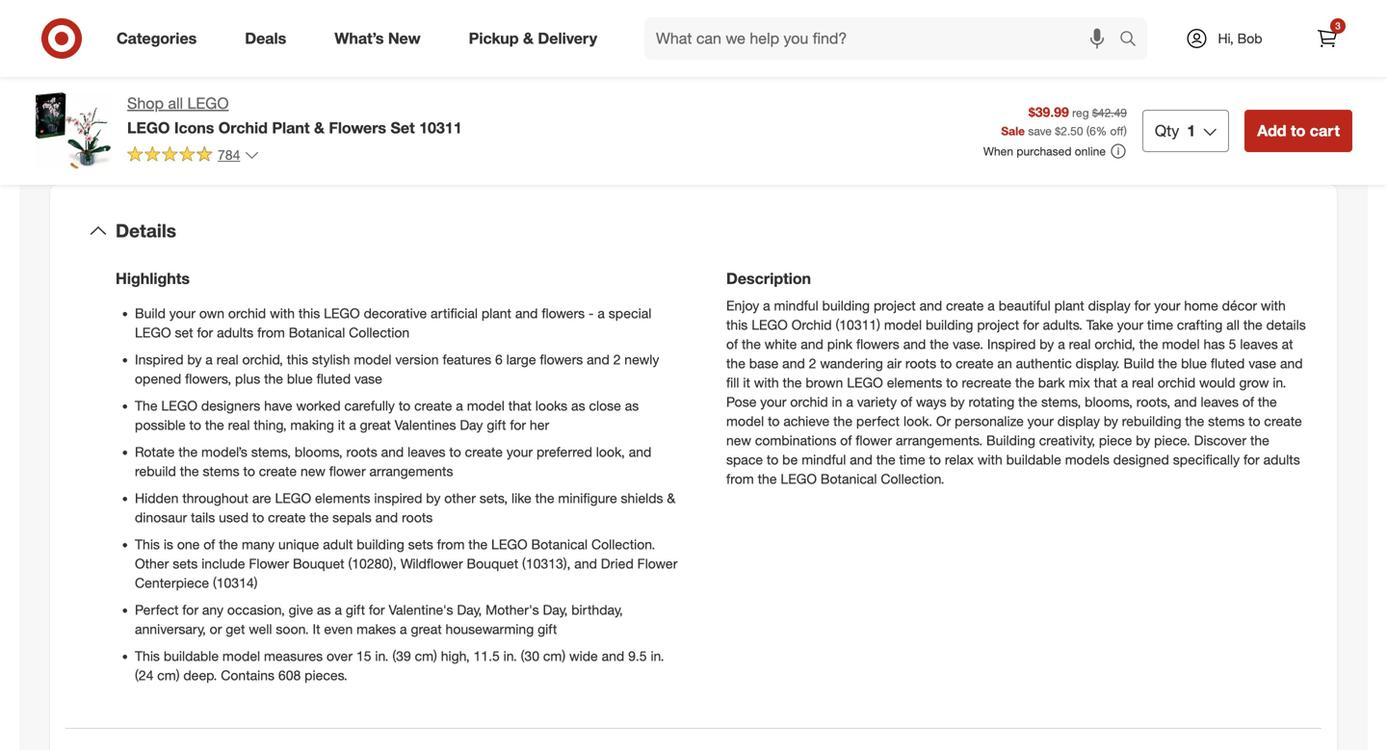 Task type: locate. For each thing, give the bounding box(es) containing it.
project down beautiful
[[977, 317, 1020, 334]]

1 vertical spatial all
[[1227, 317, 1240, 334]]

vase
[[1249, 355, 1277, 372], [355, 371, 382, 388]]

in. inside description enjoy a mindful building project and create a beautiful plant display for your home décor with this lego orchid (10311) model building project for adults. take your time crafting all the details of the white and pink flowers and the vase. inspired by a real orchid, the model has 5 leaves at the base and 2 wandering air roots to create an authentic display. build the blue fluted vase and fill it with the brown lego elements to recreate the bark mix that a real orchid would grow in. pose your orchid in a variety of ways by rotating the stems, blooms, roots, and leaves of the model to achieve the perfect look. or personalize your display by rebuilding the stems to create new combinations of flower arrangements. building creativity, piece by piece. discover the space to be mindful and the time to relax with buildable models designed specifically for adults from the lego botanical collection.
[[1273, 375, 1287, 392]]

what's
[[335, 29, 384, 48]]

flowers left the -
[[542, 305, 585, 322]]

building
[[822, 298, 870, 314], [926, 317, 974, 334], [357, 536, 404, 553]]

show more images
[[286, 65, 419, 84]]

this inside this is one of the many unique adult building sets from the lego botanical collection. other sets include flower bouquet (10280), wildflower bouquet (10313), and dried flower centerpiece (10314)
[[135, 536, 160, 553]]

lego up (10313),
[[491, 536, 528, 553]]

2 vertical spatial building
[[357, 536, 404, 553]]

models
[[1065, 452, 1110, 469]]

blue down has
[[1181, 355, 1207, 372]]

1 horizontal spatial as
[[571, 398, 585, 415]]

to inside the add to cart 'button'
[[1291, 121, 1306, 140]]

home
[[1185, 298, 1219, 314]]

description enjoy a mindful building project and create a beautiful plant display for your home décor with this lego orchid (10311) model building project for adults. take your time crafting all the details of the white and pink flowers and the vase. inspired by a real orchid, the model has 5 leaves at the base and 2 wandering air roots to create an authentic display. build the blue fluted vase and fill it with the brown lego elements to recreate the bark mix that a real orchid would grow in. pose your orchid in a variety of ways by rotating the stems, blooms, roots, and leaves of the model to achieve the perfect look. or personalize your display by rebuilding the stems to create new combinations of flower arrangements. building creativity, piece by piece. discover the space to be mindful and the time to relax with buildable models designed specifically for adults from the lego botanical collection.
[[727, 270, 1306, 488]]

0 horizontal spatial build
[[135, 305, 166, 322]]

1 vertical spatial roots
[[346, 444, 377, 461]]

blue inside inspired by a real orchid, this stylish model version features 6 large flowers and 2 newly opened flowers, plus the blue fluted vase
[[287, 371, 313, 388]]

1 horizontal spatial all
[[1227, 317, 1240, 334]]

used
[[219, 510, 249, 526]]

as left close
[[571, 398, 585, 415]]

orchid up roots,
[[1158, 375, 1196, 392]]

model inside inspired by a real orchid, this stylish model version features 6 large flowers and 2 newly opened flowers, plus the blue fluted vase
[[354, 352, 392, 368]]

cm) right (39
[[415, 648, 437, 665]]

and inside inspired by a real orchid, this stylish model version features 6 large flowers and 2 newly opened flowers, plus the blue fluted vase
[[587, 352, 610, 368]]

leaves
[[1240, 336, 1278, 353], [1201, 394, 1239, 411], [408, 444, 446, 461]]

would
[[1200, 375, 1236, 392]]

1 horizontal spatial orchid,
[[1095, 336, 1136, 353]]

and inside this buildable model measures over 15 in. (39 cm) high, 11.5 in. (30 cm) wide and 9.5 in. (24 cm) deep.  contains 608 pieces.
[[602, 648, 625, 665]]

by up authentic
[[1040, 336, 1054, 353]]

shields
[[621, 490, 663, 507]]

1 vertical spatial collection.
[[592, 536, 655, 553]]

& inside "link"
[[523, 29, 534, 48]]

lego icons orchid plant &#38; flowers set 10311, 5 of 14 image
[[35, 0, 345, 38]]

from inside description enjoy a mindful building project and create a beautiful plant display for your home décor with this lego orchid (10311) model building project for adults. take your time crafting all the details of the white and pink flowers and the vase. inspired by a real orchid, the model has 5 leaves at the base and 2 wandering air roots to create an authentic display. build the blue fluted vase and fill it with the brown lego elements to recreate the bark mix that a real orchid would grow in. pose your orchid in a variety of ways by rotating the stems, blooms, roots, and leaves of the model to achieve the perfect look. or personalize your display by rebuilding the stems to create new combinations of flower arrangements. building creativity, piece by piece. discover the space to be mindful and the time to relax with buildable models designed specifically for adults from the lego botanical collection.
[[727, 471, 754, 488]]

collection. inside this is one of the many unique adult building sets from the lego botanical collection. other sets include flower bouquet (10280), wildflower bouquet (10313), and dried flower centerpiece (10314)
[[592, 536, 655, 553]]

wildflower
[[401, 556, 463, 573]]

608
[[278, 667, 301, 684]]

0 horizontal spatial it
[[338, 417, 345, 434]]

0 vertical spatial leaves
[[1240, 336, 1278, 353]]

online
[[1075, 144, 1106, 159]]

for down own
[[197, 325, 213, 341]]

shop
[[127, 94, 164, 113]]

2 day, from the left
[[543, 602, 568, 619]]

2 vertical spatial leaves
[[408, 444, 446, 461]]

0 horizontal spatial as
[[317, 602, 331, 619]]

building up "(10311)"
[[822, 298, 870, 314]]

0 vertical spatial project
[[874, 298, 916, 314]]

grow
[[1240, 375, 1269, 392]]

0 horizontal spatial stems,
[[251, 444, 291, 461]]

with up details
[[1261, 298, 1286, 314]]

2 inside inspired by a real orchid, this stylish model version features 6 large flowers and 2 newly opened flowers, plus the blue fluted vase
[[613, 352, 621, 368]]

2 up brown
[[809, 355, 817, 372]]

0 horizontal spatial bouquet
[[293, 556, 345, 573]]

opened
[[135, 371, 181, 388]]

1 vertical spatial orchid
[[1158, 375, 1196, 392]]

real up flowers,
[[217, 352, 239, 368]]

a down adults. at the right top of the page
[[1058, 336, 1065, 353]]

1 vertical spatial sets
[[173, 556, 198, 573]]

roots,
[[1137, 394, 1171, 411]]

this inside build your own orchid with this lego decorative artificial plant and flowers - a special lego set for adults from botanical collection
[[299, 305, 320, 322]]

0 horizontal spatial adults
[[217, 325, 254, 341]]

for down discover at bottom
[[1244, 452, 1260, 469]]

0 vertical spatial adults
[[217, 325, 254, 341]]

lego right are
[[275, 490, 311, 507]]

roots
[[906, 355, 937, 372], [346, 444, 377, 461], [402, 510, 433, 526]]

0 horizontal spatial botanical
[[289, 325, 345, 341]]

2 vertical spatial from
[[437, 536, 465, 553]]

as inside perfect for any occasion, give as a gift for valentine's day, mother's day, birthday, anniversary, or get well soon.  it even makes a great housewarming gift
[[317, 602, 331, 619]]

6 left large on the top of page
[[495, 352, 503, 368]]

bouquet
[[293, 556, 345, 573], [467, 556, 519, 573]]

this left stylish
[[287, 352, 308, 368]]

blooms, inside description enjoy a mindful building project and create a beautiful plant display for your home décor with this lego orchid (10311) model building project for adults. take your time crafting all the details of the white and pink flowers and the vase. inspired by a real orchid, the model has 5 leaves at the base and 2 wandering air roots to create an authentic display. build the blue fluted vase and fill it with the brown lego elements to recreate the bark mix that a real orchid would grow in. pose your orchid in a variety of ways by rotating the stems, blooms, roots, and leaves of the model to achieve the perfect look. or personalize your display by rebuilding the stems to create new combinations of flower arrangements. building creativity, piece by piece. discover the space to be mindful and the time to relax with buildable models designed specifically for adults from the lego botanical collection.
[[1085, 394, 1133, 411]]

adults down own
[[217, 325, 254, 341]]

1 horizontal spatial blue
[[1181, 355, 1207, 372]]

plant inside description enjoy a mindful building project and create a beautiful plant display for your home décor with this lego orchid (10311) model building project for adults. take your time crafting all the details of the white and pink flowers and the vase. inspired by a real orchid, the model has 5 leaves at the base and 2 wandering air roots to create an authentic display. build the blue fluted vase and fill it with the brown lego elements to recreate the bark mix that a real orchid would grow in. pose your orchid in a variety of ways by rotating the stems, blooms, roots, and leaves of the model to achieve the perfect look. or personalize your display by rebuilding the stems to create new combinations of flower arrangements. building creativity, piece by piece. discover the space to be mindful and the time to relax with buildable models designed specifically for adults from the lego botanical collection.
[[1055, 298, 1085, 314]]

flowers inside description enjoy a mindful building project and create a beautiful plant display for your home décor with this lego orchid (10311) model building project for adults. take your time crafting all the details of the white and pink flowers and the vase. inspired by a real orchid, the model has 5 leaves at the base and 2 wandering air roots to create an authentic display. build the blue fluted vase and fill it with the brown lego elements to recreate the bark mix that a real orchid would grow in. pose your orchid in a variety of ways by rotating the stems, blooms, roots, and leaves of the model to achieve the perfect look. or personalize your display by rebuilding the stems to create new combinations of flower arrangements. building creativity, piece by piece. discover the space to be mindful and the time to relax with buildable models designed specifically for adults from the lego botanical collection.
[[857, 336, 900, 353]]

over
[[327, 648, 353, 665]]

roots down 'inspired' at the bottom left
[[402, 510, 433, 526]]

& inside 'shop all lego lego icons orchid plant & flowers set 10311'
[[314, 118, 325, 137]]

1 horizontal spatial 6
[[1090, 124, 1096, 138]]

lego up possible
[[161, 398, 198, 415]]

2 flower from the left
[[638, 556, 678, 573]]

that down display.
[[1094, 375, 1118, 392]]

0 vertical spatial elements
[[887, 375, 943, 392]]

1 vertical spatial building
[[926, 317, 974, 334]]

display up take
[[1088, 298, 1131, 314]]

is
[[164, 536, 173, 553]]

for left any
[[182, 602, 198, 619]]

this inside inspired by a real orchid, this stylish model version features 6 large flowers and 2 newly opened flowers, plus the blue fluted vase
[[287, 352, 308, 368]]

mindful right be
[[802, 452, 846, 469]]

build down highlights
[[135, 305, 166, 322]]

bouquet down adult
[[293, 556, 345, 573]]

1 horizontal spatial build
[[1124, 355, 1155, 372]]

2 horizontal spatial botanical
[[821, 471, 877, 488]]

pickup & delivery link
[[453, 17, 622, 60]]

the inside inspired by a real orchid, this stylish model version features 6 large flowers and 2 newly opened flowers, plus the blue fluted vase
[[264, 371, 283, 388]]

this up other
[[135, 536, 160, 553]]

in. left the (30
[[504, 648, 517, 665]]

0 vertical spatial new
[[727, 432, 752, 449]]

1 horizontal spatial day,
[[543, 602, 568, 619]]

mindful down description
[[774, 298, 819, 314]]

blooms, down mix
[[1085, 394, 1133, 411]]

1 this from the top
[[135, 536, 160, 553]]

0 horizontal spatial flower
[[249, 556, 289, 573]]

(10311)
[[836, 317, 881, 334]]

0 vertical spatial collection.
[[881, 471, 945, 488]]

hi, bob
[[1218, 30, 1263, 47]]

botanical down "perfect" on the bottom right of the page
[[821, 471, 877, 488]]

& right "plant"
[[314, 118, 325, 137]]

1 vertical spatial leaves
[[1201, 394, 1239, 411]]

collection. inside description enjoy a mindful building project and create a beautiful plant display for your home décor with this lego orchid (10311) model building project for adults. take your time crafting all the details of the white and pink flowers and the vase. inspired by a real orchid, the model has 5 leaves at the base and 2 wandering air roots to create an authentic display. build the blue fluted vase and fill it with the brown lego elements to recreate the bark mix that a real orchid would grow in. pose your orchid in a variety of ways by rotating the stems, blooms, roots, and leaves of the model to achieve the perfect look. or personalize your display by rebuilding the stems to create new combinations of flower arrangements. building creativity, piece by piece. discover the space to be mindful and the time to relax with buildable models designed specifically for adults from the lego botanical collection.
[[881, 471, 945, 488]]

it inside description enjoy a mindful building project and create a beautiful plant display for your home décor with this lego orchid (10311) model building project for adults. take your time crafting all the details of the white and pink flowers and the vase. inspired by a real orchid, the model has 5 leaves at the base and 2 wandering air roots to create an authentic display. build the blue fluted vase and fill it with the brown lego elements to recreate the bark mix that a real orchid would grow in. pose your orchid in a variety of ways by rotating the stems, blooms, roots, and leaves of the model to achieve the perfect look. or personalize your display by rebuilding the stems to create new combinations of flower arrangements. building creativity, piece by piece. discover the space to be mindful and the time to relax with buildable models designed specifically for adults from the lego botanical collection.
[[743, 375, 750, 392]]

cm) right the (30
[[543, 648, 566, 665]]

and up large on the top of page
[[515, 305, 538, 322]]

1 horizontal spatial botanical
[[531, 536, 588, 553]]

your right take
[[1118, 317, 1144, 334]]

this down enjoy
[[727, 317, 748, 334]]

1 horizontal spatial that
[[1094, 375, 1118, 392]]

0 horizontal spatial fluted
[[317, 371, 351, 388]]

flowers inside inspired by a real orchid, this stylish model version features 6 large flowers and 2 newly opened flowers, plus the blue fluted vase
[[540, 352, 583, 368]]

0 horizontal spatial day,
[[457, 602, 482, 619]]

1 vertical spatial &
[[314, 118, 325, 137]]

1 horizontal spatial inspired
[[988, 336, 1036, 353]]

and left the vase.
[[904, 336, 926, 353]]

by up flowers,
[[187, 352, 202, 368]]

0 vertical spatial great
[[360, 417, 391, 434]]

add to cart
[[1258, 121, 1340, 140]]

0 vertical spatial orchid
[[219, 118, 268, 137]]

from inside this is one of the many unique adult building sets from the lego botanical collection. other sets include flower bouquet (10280), wildflower bouquet (10313), and dried flower centerpiece (10314)
[[437, 536, 465, 553]]

2 vertical spatial &
[[667, 490, 676, 507]]

build inside description enjoy a mindful building project and create a beautiful plant display for your home décor with this lego orchid (10311) model building project for adults. take your time crafting all the details of the white and pink flowers and the vase. inspired by a real orchid, the model has 5 leaves at the base and 2 wandering air roots to create an authentic display. build the blue fluted vase and fill it with the brown lego elements to recreate the bark mix that a real orchid would grow in. pose your orchid in a variety of ways by rotating the stems, blooms, roots, and leaves of the model to achieve the perfect look. or personalize your display by rebuilding the stems to create new combinations of flower arrangements. building creativity, piece by piece. discover the space to be mindful and the time to relax with buildable models designed specifically for adults from the lego botanical collection.
[[1124, 355, 1155, 372]]

& right pickup
[[523, 29, 534, 48]]

throughout
[[182, 490, 249, 507]]

0 horizontal spatial 6
[[495, 352, 503, 368]]

-
[[589, 305, 594, 322]]

orchid up achieve
[[790, 394, 828, 411]]

this for this is one of the many unique adult building sets from the lego botanical collection. other sets include flower bouquet (10280), wildflower bouquet (10313), and dried flower centerpiece (10314)
[[135, 536, 160, 553]]

build inside build your own orchid with this lego decorative artificial plant and flowers - a special lego set for adults from botanical collection
[[135, 305, 166, 322]]

0 vertical spatial mindful
[[774, 298, 819, 314]]

new inside the rotate the model's stems, blooms, roots and leaves to create your preferred look, and rebuild the stems to create new flower arrangements
[[301, 463, 326, 480]]

or
[[937, 413, 951, 430]]

building up the vase.
[[926, 317, 974, 334]]

a
[[763, 298, 770, 314], [988, 298, 995, 314], [598, 305, 605, 322], [1058, 336, 1065, 353], [206, 352, 213, 368], [1121, 375, 1129, 392], [846, 394, 854, 411], [456, 398, 463, 415], [349, 417, 356, 434], [335, 602, 342, 619], [400, 621, 407, 638]]

it right making
[[338, 417, 345, 434]]

model up contains
[[222, 648, 260, 665]]

0 horizontal spatial that
[[509, 398, 532, 415]]

0 vertical spatial stems,
[[1042, 394, 1081, 411]]

it right fill
[[743, 375, 750, 392]]

time
[[1148, 317, 1174, 334], [900, 452, 926, 469]]

fluted
[[1211, 355, 1245, 372], [317, 371, 351, 388]]

1 vertical spatial project
[[977, 317, 1020, 334]]

to inside hidden throughout are lego elements inspired by other sets, like the minifigure shields & dinosaur tails used to create the sepals and roots
[[252, 510, 264, 526]]

gift right day
[[487, 417, 506, 434]]

0 horizontal spatial gift
[[346, 602, 365, 619]]

great inside the lego designers have worked carefully to create a model that looks as close as possible to the real thing, making it a great valentines day gift for her
[[360, 417, 391, 434]]

highlights
[[116, 270, 190, 288]]

0 vertical spatial time
[[1148, 317, 1174, 334]]

1 horizontal spatial flower
[[856, 432, 892, 449]]

& inside hidden throughout are lego elements inspired by other sets, like the minifigure shields & dinosaur tails used to create the sepals and roots
[[667, 490, 676, 507]]

1 vertical spatial flower
[[329, 463, 366, 480]]

0 horizontal spatial buildable
[[164, 648, 219, 665]]

stems inside the rotate the model's stems, blooms, roots and leaves to create your preferred look, and rebuild the stems to create new flower arrangements
[[203, 463, 240, 480]]

orchid up pink
[[792, 317, 832, 334]]

this inside this buildable model measures over 15 in. (39 cm) high, 11.5 in. (30 cm) wide and 9.5 in. (24 cm) deep.  contains 608 pieces.
[[135, 648, 160, 665]]

give
[[289, 602, 313, 619]]

roots inside description enjoy a mindful building project and create a beautiful plant display for your home décor with this lego orchid (10311) model building project for adults. take your time crafting all the details of the white and pink flowers and the vase. inspired by a real orchid, the model has 5 leaves at the base and 2 wandering air roots to create an authentic display. build the blue fluted vase and fill it with the brown lego elements to recreate the bark mix that a real orchid would grow in. pose your orchid in a variety of ways by rotating the stems, blooms, roots, and leaves of the model to achieve the perfect look. or personalize your display by rebuilding the stems to create new combinations of flower arrangements. building creativity, piece by piece. discover the space to be mindful and the time to relax with buildable models designed specifically for adults from the lego botanical collection.
[[906, 355, 937, 372]]

real inside inspired by a real orchid, this stylish model version features 6 large flowers and 2 newly opened flowers, plus the blue fluted vase
[[217, 352, 239, 368]]

0 vertical spatial all
[[168, 94, 183, 113]]

piece
[[1099, 432, 1133, 449]]

0 horizontal spatial all
[[168, 94, 183, 113]]

this inside description enjoy a mindful building project and create a beautiful plant display for your home décor with this lego orchid (10311) model building project for adults. take your time crafting all the details of the white and pink flowers and the vase. inspired by a real orchid, the model has 5 leaves at the base and 2 wandering air roots to create an authentic display. build the blue fluted vase and fill it with the brown lego elements to recreate the bark mix that a real orchid would grow in. pose your orchid in a variety of ways by rotating the stems, blooms, roots, and leaves of the model to achieve the perfect look. or personalize your display by rebuilding the stems to create new combinations of flower arrangements. building creativity, piece by piece. discover the space to be mindful and the time to relax with buildable models designed specifically for adults from the lego botanical collection.
[[727, 317, 748, 334]]

create up are
[[259, 463, 297, 480]]

1 vertical spatial adults
[[1264, 452, 1301, 469]]

to
[[1291, 121, 1306, 140], [940, 355, 952, 372], [946, 375, 958, 392], [399, 398, 411, 415], [768, 413, 780, 430], [1249, 413, 1261, 430], [189, 417, 201, 434], [449, 444, 461, 461], [767, 452, 779, 469], [929, 452, 941, 469], [243, 463, 255, 480], [252, 510, 264, 526]]

fluted inside description enjoy a mindful building project and create a beautiful plant display for your home décor with this lego orchid (10311) model building project for adults. take your time crafting all the details of the white and pink flowers and the vase. inspired by a real orchid, the model has 5 leaves at the base and 2 wandering air roots to create an authentic display. build the blue fluted vase and fill it with the brown lego elements to recreate the bark mix that a real orchid would grow in. pose your orchid in a variety of ways by rotating the stems, blooms, roots, and leaves of the model to achieve the perfect look. or personalize your display by rebuilding the stems to create new combinations of flower arrangements. building creativity, piece by piece. discover the space to be mindful and the time to relax with buildable models designed specifically for adults from the lego botanical collection.
[[1211, 355, 1245, 372]]

model inside this buildable model measures over 15 in. (39 cm) high, 11.5 in. (30 cm) wide and 9.5 in. (24 cm) deep.  contains 608 pieces.
[[222, 648, 260, 665]]

for left her
[[510, 417, 526, 434]]

off
[[1111, 124, 1124, 138]]

collection
[[349, 325, 410, 341]]

1 vertical spatial it
[[338, 417, 345, 434]]

by inside hidden throughout are lego elements inspired by other sets, like the minifigure shields & dinosaur tails used to create the sepals and roots
[[426, 490, 441, 507]]

1 horizontal spatial roots
[[402, 510, 433, 526]]

elements
[[887, 375, 943, 392], [315, 490, 371, 507]]

0 horizontal spatial roots
[[346, 444, 377, 461]]

buildable inside this buildable model measures over 15 in. (39 cm) high, 11.5 in. (30 cm) wide and 9.5 in. (24 cm) deep.  contains 608 pieces.
[[164, 648, 219, 665]]

blooms,
[[1085, 394, 1133, 411], [295, 444, 343, 461]]

flower inside the rotate the model's stems, blooms, roots and leaves to create your preferred look, and rebuild the stems to create new flower arrangements
[[329, 463, 366, 480]]

reg
[[1073, 106, 1089, 120]]

flower inside description enjoy a mindful building project and create a beautiful plant display for your home décor with this lego orchid (10311) model building project for adults. take your time crafting all the details of the white and pink flowers and the vase. inspired by a real orchid, the model has 5 leaves at the base and 2 wandering air roots to create an authentic display. build the blue fluted vase and fill it with the brown lego elements to recreate the bark mix that a real orchid would grow in. pose your orchid in a variety of ways by rotating the stems, blooms, roots, and leaves of the model to achieve the perfect look. or personalize your display by rebuilding the stems to create new combinations of flower arrangements. building creativity, piece by piece. discover the space to be mindful and the time to relax with buildable models designed specifically for adults from the lego botanical collection.
[[856, 432, 892, 449]]

1 horizontal spatial collection.
[[881, 471, 945, 488]]

day, up housewarming
[[457, 602, 482, 619]]

sets up wildflower
[[408, 536, 433, 553]]

when purchased online
[[984, 144, 1106, 159]]

stems, inside description enjoy a mindful building project and create a beautiful plant display for your home décor with this lego orchid (10311) model building project for adults. take your time crafting all the details of the white and pink flowers and the vase. inspired by a real orchid, the model has 5 leaves at the base and 2 wandering air roots to create an authentic display. build the blue fluted vase and fill it with the brown lego elements to recreate the bark mix that a real orchid would grow in. pose your orchid in a variety of ways by rotating the stems, blooms, roots, and leaves of the model to achieve the perfect look. or personalize your display by rebuilding the stems to create new combinations of flower arrangements. building creativity, piece by piece. discover the space to be mindful and the time to relax with buildable models designed specifically for adults from the lego botanical collection.
[[1042, 394, 1081, 411]]

carefully
[[345, 398, 395, 415]]

this for lego
[[299, 305, 320, 322]]

great down carefully
[[360, 417, 391, 434]]

What can we help you find? suggestions appear below search field
[[645, 17, 1124, 60]]

your inside the rotate the model's stems, blooms, roots and leaves to create your preferred look, and rebuild the stems to create new flower arrangements
[[507, 444, 533, 461]]

roots down the lego designers have worked carefully to create a model that looks as close as possible to the real thing, making it a great valentines day gift for her
[[346, 444, 377, 461]]

great down "valentine's"
[[411, 621, 442, 638]]

1 vertical spatial build
[[1124, 355, 1155, 372]]

0 horizontal spatial great
[[360, 417, 391, 434]]

1 flower from the left
[[249, 556, 289, 573]]

building inside this is one of the many unique adult building sets from the lego botanical collection. other sets include flower bouquet (10280), wildflower bouquet (10313), and dried flower centerpiece (10314)
[[357, 536, 404, 553]]

new inside description enjoy a mindful building project and create a beautiful plant display for your home décor with this lego orchid (10311) model building project for adults. take your time crafting all the details of the white and pink flowers and the vase. inspired by a real orchid, the model has 5 leaves at the base and 2 wandering air roots to create an authentic display. build the blue fluted vase and fill it with the brown lego elements to recreate the bark mix that a real orchid would grow in. pose your orchid in a variety of ways by rotating the stems, blooms, roots, and leaves of the model to achieve the perfect look. or personalize your display by rebuilding the stems to create new combinations of flower arrangements. building creativity, piece by piece. discover the space to be mindful and the time to relax with buildable models designed specifically for adults from the lego botanical collection.
[[727, 432, 752, 449]]

add to cart button
[[1245, 110, 1353, 152]]

personalize
[[955, 413, 1024, 430]]

the lego designers have worked carefully to create a model that looks as close as possible to the real thing, making it a great valentines day gift for her
[[135, 398, 639, 434]]

1 horizontal spatial great
[[411, 621, 442, 638]]

3 link
[[1307, 17, 1349, 60]]

model up "air"
[[884, 317, 922, 334]]

2 horizontal spatial roots
[[906, 355, 937, 372]]

bark
[[1039, 375, 1065, 392]]

for inside build your own orchid with this lego decorative artificial plant and flowers - a special lego set for adults from botanical collection
[[197, 325, 213, 341]]

soon.
[[276, 621, 309, 638]]

lego inside this is one of the many unique adult building sets from the lego botanical collection. other sets include flower bouquet (10280), wildflower bouquet (10313), and dried flower centerpiece (10314)
[[491, 536, 528, 553]]

plus
[[235, 371, 260, 388]]

day, left birthday, on the bottom left of the page
[[543, 602, 568, 619]]

building up (10280),
[[357, 536, 404, 553]]

1 horizontal spatial sets
[[408, 536, 433, 553]]

sets
[[408, 536, 433, 553], [173, 556, 198, 573]]

from up wildflower
[[437, 536, 465, 553]]

display.
[[1076, 355, 1120, 372]]

0 vertical spatial it
[[743, 375, 750, 392]]

1 day, from the left
[[457, 602, 482, 619]]

great inside perfect for any occasion, give as a gift for valentine's day, mother's day, birthday, anniversary, or get well soon.  it even makes a great housewarming gift
[[411, 621, 442, 638]]

(30
[[521, 648, 540, 665]]

1 vertical spatial new
[[301, 463, 326, 480]]

with
[[1261, 298, 1286, 314], [270, 305, 295, 322], [754, 375, 779, 392], [978, 452, 1003, 469]]

model up day
[[467, 398, 505, 415]]

1 vertical spatial gift
[[346, 602, 365, 619]]

orchid up 784
[[219, 118, 268, 137]]

buildable down building
[[1007, 452, 1062, 469]]

bouquet up mother's
[[467, 556, 519, 573]]

1 vertical spatial orchid
[[792, 317, 832, 334]]

collection. down the arrangements.
[[881, 471, 945, 488]]

this
[[135, 536, 160, 553], [135, 648, 160, 665]]

save
[[1028, 124, 1052, 138]]

blooms, down making
[[295, 444, 343, 461]]

valentine's
[[389, 602, 453, 619]]

flowers right large on the top of page
[[540, 352, 583, 368]]

lego inside the lego designers have worked carefully to create a model that looks as close as possible to the real thing, making it a great valentines day gift for her
[[161, 398, 198, 415]]

1 horizontal spatial stems
[[1208, 413, 1245, 430]]

1 vertical spatial great
[[411, 621, 442, 638]]

2 horizontal spatial gift
[[538, 621, 557, 638]]

buildable up deep.
[[164, 648, 219, 665]]

dinosaur
[[135, 510, 187, 526]]

1 horizontal spatial new
[[727, 432, 752, 449]]

features
[[443, 352, 492, 368]]

inspired up the opened
[[135, 352, 184, 368]]

advertisement region
[[717, 0, 1353, 59]]

1 horizontal spatial flower
[[638, 556, 678, 573]]

rotate
[[135, 444, 175, 461]]

new up space
[[727, 432, 752, 449]]

by
[[1040, 336, 1054, 353], [187, 352, 202, 368], [951, 394, 965, 411], [1104, 413, 1119, 430], [1136, 432, 1151, 449], [426, 490, 441, 507]]

sets,
[[480, 490, 508, 507]]

and inside build your own orchid with this lego decorative artificial plant and flowers - a special lego set for adults from botanical collection
[[515, 305, 538, 322]]

1 horizontal spatial &
[[523, 29, 534, 48]]

1 horizontal spatial vase
[[1249, 355, 1277, 372]]

1 horizontal spatial orchid
[[790, 394, 828, 411]]

real
[[1069, 336, 1091, 353], [217, 352, 239, 368], [1132, 375, 1154, 392], [228, 417, 250, 434]]

9.5
[[628, 648, 647, 665]]

new down making
[[301, 463, 326, 480]]

0 vertical spatial buildable
[[1007, 452, 1062, 469]]

by left other
[[426, 490, 441, 507]]

gift up even
[[346, 602, 365, 619]]

0 horizontal spatial orchid
[[228, 305, 266, 322]]

crafting
[[1177, 317, 1223, 334]]

great
[[360, 417, 391, 434], [411, 621, 442, 638]]

inspired inside description enjoy a mindful building project and create a beautiful plant display for your home décor with this lego orchid (10311) model building project for adults. take your time crafting all the details of the white and pink flowers and the vase. inspired by a real orchid, the model has 5 leaves at the base and 2 wandering air roots to create an authentic display. build the blue fluted vase and fill it with the brown lego elements to recreate the bark mix that a real orchid would grow in. pose your orchid in a variety of ways by rotating the stems, blooms, roots, and leaves of the model to achieve the perfect look. or personalize your display by rebuilding the stems to create new combinations of flower arrangements. building creativity, piece by piece. discover the space to be mindful and the time to relax with buildable models designed specifically for adults from the lego botanical collection.
[[988, 336, 1036, 353]]

all up 5
[[1227, 317, 1240, 334]]

1 horizontal spatial building
[[822, 298, 870, 314]]

1 vertical spatial botanical
[[821, 471, 877, 488]]

1 horizontal spatial bouquet
[[467, 556, 519, 573]]

10311
[[419, 118, 462, 137]]

0 vertical spatial build
[[135, 305, 166, 322]]

a down "valentine's"
[[400, 621, 407, 638]]

elements up ways
[[887, 375, 943, 392]]

0 horizontal spatial time
[[900, 452, 926, 469]]

2 horizontal spatial &
[[667, 490, 676, 507]]

vase inside description enjoy a mindful building project and create a beautiful plant display for your home décor with this lego orchid (10311) model building project for adults. take your time crafting all the details of the white and pink flowers and the vase. inspired by a real orchid, the model has 5 leaves at the base and 2 wandering air roots to create an authentic display. build the blue fluted vase and fill it with the brown lego elements to recreate the bark mix that a real orchid would grow in. pose your orchid in a variety of ways by rotating the stems, blooms, roots, and leaves of the model to achieve the perfect look. or personalize your display by rebuilding the stems to create new combinations of flower arrangements. building creativity, piece by piece. discover the space to be mindful and the time to relax with buildable models designed specifically for adults from the lego botanical collection.
[[1249, 355, 1277, 372]]

search
[[1111, 31, 1157, 50]]

0 horizontal spatial flower
[[329, 463, 366, 480]]

and inside this is one of the many unique adult building sets from the lego botanical collection. other sets include flower bouquet (10280), wildflower bouquet (10313), and dried flower centerpiece (10314)
[[575, 556, 597, 573]]

0 horizontal spatial inspired
[[135, 352, 184, 368]]

vase.
[[953, 336, 984, 353]]

blue inside description enjoy a mindful building project and create a beautiful plant display for your home décor with this lego orchid (10311) model building project for adults. take your time crafting all the details of the white and pink flowers and the vase. inspired by a real orchid, the model has 5 leaves at the base and 2 wandering air roots to create an authentic display. build the blue fluted vase and fill it with the brown lego elements to recreate the bark mix that a real orchid would grow in. pose your orchid in a variety of ways by rotating the stems, blooms, roots, and leaves of the model to achieve the perfect look. or personalize your display by rebuilding the stems to create new combinations of flower arrangements. building creativity, piece by piece. discover the space to be mindful and the time to relax with buildable models designed specifically for adults from the lego botanical collection.
[[1181, 355, 1207, 372]]

0 vertical spatial orchid
[[228, 305, 266, 322]]

flowers up "air"
[[857, 336, 900, 353]]

2 this from the top
[[135, 648, 160, 665]]

stems,
[[1042, 394, 1081, 411], [251, 444, 291, 461]]

new
[[388, 29, 421, 48]]

beautiful
[[999, 298, 1051, 314]]

0 vertical spatial &
[[523, 29, 534, 48]]

your inside build your own orchid with this lego decorative artificial plant and flowers - a special lego set for adults from botanical collection
[[169, 305, 196, 322]]

0 vertical spatial gift
[[487, 417, 506, 434]]

roots right "air"
[[906, 355, 937, 372]]

0 horizontal spatial blooms,
[[295, 444, 343, 461]]

0 vertical spatial stems
[[1208, 413, 1245, 430]]

1 bouquet from the left
[[293, 556, 345, 573]]

0 horizontal spatial &
[[314, 118, 325, 137]]

stems, inside the rotate the model's stems, blooms, roots and leaves to create your preferred look, and rebuild the stems to create new flower arrangements
[[251, 444, 291, 461]]

variety
[[857, 394, 897, 411]]

0 horizontal spatial orchid,
[[242, 352, 283, 368]]

6 up online
[[1090, 124, 1096, 138]]

for
[[1135, 298, 1151, 314], [1023, 317, 1039, 334], [197, 325, 213, 341], [510, 417, 526, 434], [1244, 452, 1260, 469], [182, 602, 198, 619], [369, 602, 385, 619]]

flowers
[[542, 305, 585, 322], [857, 336, 900, 353], [540, 352, 583, 368]]

flowers
[[329, 118, 386, 137]]

flower down many
[[249, 556, 289, 573]]



Task type: describe. For each thing, give the bounding box(es) containing it.
your left home at top right
[[1155, 298, 1181, 314]]

create inside hidden throughout are lego elements inspired by other sets, like the minifigure shields & dinosaur tails used to create the sepals and roots
[[268, 510, 306, 526]]

0 vertical spatial display
[[1088, 298, 1131, 314]]

a up day
[[456, 398, 463, 415]]

784
[[218, 146, 240, 163]]

mix
[[1069, 375, 1091, 392]]

2 horizontal spatial cm)
[[543, 648, 566, 665]]

roots inside the rotate the model's stems, blooms, roots and leaves to create your preferred look, and rebuild the stems to create new flower arrangements
[[346, 444, 377, 461]]

qty 1
[[1155, 121, 1196, 140]]

by up piece
[[1104, 413, 1119, 430]]

with inside build your own orchid with this lego decorative artificial plant and flowers - a special lego set for adults from botanical collection
[[270, 305, 295, 322]]

a right in
[[846, 394, 854, 411]]

model inside the lego designers have worked carefully to create a model that looks as close as possible to the real thing, making it a great valentines day gift for her
[[467, 398, 505, 415]]

that inside the lego designers have worked carefully to create a model that looks as close as possible to the real thing, making it a great valentines day gift for her
[[509, 398, 532, 415]]

fluted inside inspired by a real orchid, this stylish model version features 6 large flowers and 2 newly opened flowers, plus the blue fluted vase
[[317, 371, 351, 388]]

one
[[177, 536, 200, 553]]

and right the look,
[[629, 444, 652, 461]]

(10314)
[[213, 575, 258, 592]]

in. right the 9.5
[[651, 648, 664, 665]]

it inside the lego designers have worked carefully to create a model that looks as close as possible to the real thing, making it a great valentines day gift for her
[[338, 417, 345, 434]]

arrangements.
[[896, 432, 983, 449]]

pose
[[727, 394, 757, 411]]

model down pose
[[727, 413, 764, 430]]

has
[[1204, 336, 1225, 353]]

measures
[[264, 648, 323, 665]]

great for housewarming
[[411, 621, 442, 638]]

details button
[[66, 200, 1322, 262]]

of down grow
[[1243, 394, 1255, 411]]

dried
[[601, 556, 634, 573]]

like
[[512, 490, 532, 507]]

of down in
[[840, 432, 852, 449]]

image of lego icons orchid plant & flowers set 10311 image
[[35, 93, 112, 170]]

hidden throughout are lego elements inspired by other sets, like the minifigure shields & dinosaur tails used to create the sepals and roots
[[135, 490, 676, 526]]

roots inside hidden throughout are lego elements inspired by other sets, like the minifigure shields & dinosaur tails used to create the sepals and roots
[[402, 510, 433, 526]]

6 inside inspired by a real orchid, this stylish model version features 6 large flowers and 2 newly opened flowers, plus the blue fluted vase
[[495, 352, 503, 368]]

0 horizontal spatial project
[[874, 298, 916, 314]]

from inside build your own orchid with this lego decorative artificial plant and flowers - a special lego set for adults from botanical collection
[[257, 325, 285, 341]]

15
[[356, 648, 371, 665]]

real up roots,
[[1132, 375, 1154, 392]]

with down base
[[754, 375, 779, 392]]

in. right 15
[[375, 648, 389, 665]]

pieces.
[[305, 667, 348, 684]]

create up the vase.
[[946, 298, 984, 314]]

details
[[116, 220, 176, 242]]

by up or
[[951, 394, 965, 411]]

hi,
[[1218, 30, 1234, 47]]

get
[[226, 621, 245, 638]]

a left beautiful
[[988, 298, 995, 314]]

and right roots,
[[1175, 394, 1197, 411]]

(
[[1087, 124, 1090, 138]]

lego inside hidden throughout are lego elements inspired by other sets, like the minifigure shields & dinosaur tails used to create the sepals and roots
[[275, 490, 311, 507]]

search button
[[1111, 17, 1157, 64]]

real down adults. at the right top of the page
[[1069, 336, 1091, 353]]

lego up white
[[752, 317, 788, 334]]

buildable inside description enjoy a mindful building project and create a beautiful plant display for your home décor with this lego orchid (10311) model building project for adults. take your time crafting all the details of the white and pink flowers and the vase. inspired by a real orchid, the model has 5 leaves at the base and 2 wandering air roots to create an authentic display. build the blue fluted vase and fill it with the brown lego elements to recreate the bark mix that a real orchid would grow in. pose your orchid in a variety of ways by rotating the stems, blooms, roots, and leaves of the model to achieve the perfect look. or personalize your display by rebuilding the stems to create new combinations of flower arrangements. building creativity, piece by piece. discover the space to be mindful and the time to relax with buildable models designed specifically for adults from the lego botanical collection.
[[1007, 452, 1062, 469]]

elements inside hidden throughout are lego elements inspired by other sets, like the minifigure shields & dinosaur tails used to create the sepals and roots
[[315, 490, 371, 507]]

newly
[[625, 352, 659, 368]]

lego up collection
[[324, 305, 360, 322]]

her
[[530, 417, 549, 434]]

minifigure
[[558, 490, 617, 507]]

5
[[1229, 336, 1237, 353]]

perfect
[[857, 413, 900, 430]]

designers
[[201, 398, 260, 415]]

deals link
[[229, 17, 311, 60]]

and down "perfect" on the bottom right of the page
[[850, 452, 873, 469]]

of inside this is one of the many unique adult building sets from the lego botanical collection. other sets include flower bouquet (10280), wildflower bouquet (10313), and dried flower centerpiece (10314)
[[204, 536, 215, 553]]

great for valentines
[[360, 417, 391, 434]]

space
[[727, 452, 763, 469]]

a right mix
[[1121, 375, 1129, 392]]

1 vertical spatial mindful
[[802, 452, 846, 469]]

other
[[135, 556, 169, 573]]

rotating
[[969, 394, 1015, 411]]

this for this buildable model measures over 15 in. (39 cm) high, 11.5 in. (30 cm) wide and 9.5 in. (24 cm) deep.  contains 608 pieces.
[[135, 648, 160, 665]]

create inside the lego designers have worked carefully to create a model that looks as close as possible to the real thing, making it a great valentines day gift for her
[[414, 398, 452, 415]]

lego down be
[[781, 471, 817, 488]]

gift inside the lego designers have worked carefully to create a model that looks as close as possible to the real thing, making it a great valentines day gift for her
[[487, 417, 506, 434]]

categories link
[[100, 17, 221, 60]]

your up the 'creativity,' at the bottom of the page
[[1028, 413, 1054, 430]]

for down beautiful
[[1023, 317, 1039, 334]]

with down building
[[978, 452, 1003, 469]]

achieve
[[784, 413, 830, 430]]

real inside the lego designers have worked carefully to create a model that looks as close as possible to the real thing, making it a great valentines day gift for her
[[228, 417, 250, 434]]

2 horizontal spatial leaves
[[1240, 336, 1278, 353]]

own
[[199, 305, 225, 322]]

orchid, inside inspired by a real orchid, this stylish model version features 6 large flowers and 2 newly opened flowers, plus the blue fluted vase
[[242, 352, 283, 368]]

for left home at top right
[[1135, 298, 1151, 314]]

by inside inspired by a real orchid, this stylish model version features 6 large flowers and 2 newly opened flowers, plus the blue fluted vase
[[187, 352, 202, 368]]

this for newly
[[287, 352, 308, 368]]

1
[[1187, 121, 1196, 140]]

lego up variety
[[847, 375, 883, 392]]

botanical inside build your own orchid with this lego decorative artificial plant and flowers - a special lego set for adults from botanical collection
[[289, 325, 345, 341]]

flowers inside build your own orchid with this lego decorative artificial plant and flowers - a special lego set for adults from botanical collection
[[542, 305, 585, 322]]

lego up icons at the left top
[[187, 94, 229, 113]]

for inside the lego designers have worked carefully to create a model that looks as close as possible to the real thing, making it a great valentines day gift for her
[[510, 417, 526, 434]]

leaves inside the rotate the model's stems, blooms, roots and leaves to create your preferred look, and rebuild the stems to create new flower arrangements
[[408, 444, 446, 461]]

lego icons orchid plant &#38; flowers set 10311, 6 of 14 image
[[360, 0, 671, 38]]

wandering
[[820, 355, 883, 372]]

orchid inside 'shop all lego lego icons orchid plant & flowers set 10311'
[[219, 118, 268, 137]]

for up the makes
[[369, 602, 385, 619]]

be
[[783, 452, 798, 469]]

2 inside description enjoy a mindful building project and create a beautiful plant display for your home décor with this lego orchid (10311) model building project for adults. take your time crafting all the details of the white and pink flowers and the vase. inspired by a real orchid, the model has 5 leaves at the base and 2 wandering air roots to create an authentic display. build the blue fluted vase and fill it with the brown lego elements to recreate the bark mix that a real orchid would grow in. pose your orchid in a variety of ways by rotating the stems, blooms, roots, and leaves of the model to achieve the perfect look. or personalize your display by rebuilding the stems to create new combinations of flower arrangements. building creativity, piece by piece. discover the space to be mindful and the time to relax with buildable models designed specifically for adults from the lego botanical collection.
[[809, 355, 817, 372]]

stems inside description enjoy a mindful building project and create a beautiful plant display for your home décor with this lego orchid (10311) model building project for adults. take your time crafting all the details of the white and pink flowers and the vase. inspired by a real orchid, the model has 5 leaves at the base and 2 wandering air roots to create an authentic display. build the blue fluted vase and fill it with the brown lego elements to recreate the bark mix that a real orchid would grow in. pose your orchid in a variety of ways by rotating the stems, blooms, roots, and leaves of the model to achieve the perfect look. or personalize your display by rebuilding the stems to create new combinations of flower arrangements. building creativity, piece by piece. discover the space to be mindful and the time to relax with buildable models designed specifically for adults from the lego botanical collection.
[[1208, 413, 1245, 430]]

1 vertical spatial time
[[900, 452, 926, 469]]

0 horizontal spatial sets
[[173, 556, 198, 573]]

a right enjoy
[[763, 298, 770, 314]]

2 horizontal spatial as
[[625, 398, 639, 415]]

combinations
[[755, 432, 837, 449]]

artificial
[[431, 305, 478, 322]]

birthday,
[[572, 602, 623, 619]]

a inside build your own orchid with this lego decorative artificial plant and flowers - a special lego set for adults from botanical collection
[[598, 305, 605, 322]]

create down day
[[465, 444, 503, 461]]

2 vertical spatial orchid
[[790, 394, 828, 411]]

adults inside build your own orchid with this lego decorative artificial plant and flowers - a special lego set for adults from botanical collection
[[217, 325, 254, 341]]

blooms, inside the rotate the model's stems, blooms, roots and leaves to create your preferred look, and rebuild the stems to create new flower arrangements
[[295, 444, 343, 461]]

contains
[[221, 667, 275, 684]]

hidden
[[135, 490, 179, 507]]

create down grow
[[1265, 413, 1303, 430]]

elements inside description enjoy a mindful building project and create a beautiful plant display for your home décor with this lego orchid (10311) model building project for adults. take your time crafting all the details of the white and pink flowers and the vase. inspired by a real orchid, the model has 5 leaves at the base and 2 wandering air roots to create an authentic display. build the blue fluted vase and fill it with the brown lego elements to recreate the bark mix that a real orchid would grow in. pose your orchid in a variety of ways by rotating the stems, blooms, roots, and leaves of the model to achieve the perfect look. or personalize your display by rebuilding the stems to create new combinations of flower arrangements. building creativity, piece by piece. discover the space to be mindful and the time to relax with buildable models designed specifically for adults from the lego botanical collection.
[[887, 375, 943, 392]]

and left beautiful
[[920, 298, 943, 314]]

2.50
[[1061, 124, 1084, 138]]

lego down shop
[[127, 118, 170, 137]]

botanical inside description enjoy a mindful building project and create a beautiful plant display for your home décor with this lego orchid (10311) model building project for adults. take your time crafting all the details of the white and pink flowers and the vase. inspired by a real orchid, the model has 5 leaves at the base and 2 wandering air roots to create an authentic display. build the blue fluted vase and fill it with the brown lego elements to recreate the bark mix that a real orchid would grow in. pose your orchid in a variety of ways by rotating the stems, blooms, roots, and leaves of the model to achieve the perfect look. or personalize your display by rebuilding the stems to create new combinations of flower arrangements. building creativity, piece by piece. discover the space to be mindful and the time to relax with buildable models designed specifically for adults from the lego botanical collection.
[[821, 471, 877, 488]]

ways
[[916, 394, 947, 411]]

0 vertical spatial building
[[822, 298, 870, 314]]

purchased
[[1017, 144, 1072, 159]]

plant inside build your own orchid with this lego decorative artificial plant and flowers - a special lego set for adults from botanical collection
[[482, 305, 512, 322]]

are
[[252, 490, 271, 507]]

$39.99 reg $42.49 sale save $ 2.50 ( 6 % off )
[[1002, 104, 1127, 138]]

and left pink
[[801, 336, 824, 353]]

and inside hidden throughout are lego elements inspired by other sets, like the minifigure shields & dinosaur tails used to create the sepals and roots
[[375, 510, 398, 526]]

set
[[175, 325, 193, 341]]

enjoy
[[727, 298, 759, 314]]

build your own orchid with this lego decorative artificial plant and flowers - a special lego set for adults from botanical collection
[[135, 305, 652, 341]]

11.5
[[474, 648, 500, 665]]

lego left "set"
[[135, 325, 171, 341]]

categories
[[117, 29, 197, 48]]

(10280),
[[348, 556, 397, 573]]

look.
[[904, 413, 933, 430]]

adults inside description enjoy a mindful building project and create a beautiful plant display for your home décor with this lego orchid (10311) model building project for adults. take your time crafting all the details of the white and pink flowers and the vase. inspired by a real orchid, the model has 5 leaves at the base and 2 wandering air roots to create an authentic display. build the blue fluted vase and fill it with the brown lego elements to recreate the bark mix that a real orchid would grow in. pose your orchid in a variety of ways by rotating the stems, blooms, roots, and leaves of the model to achieve the perfect look. or personalize your display by rebuilding the stems to create new combinations of flower arrangements. building creativity, piece by piece. discover the space to be mindful and the time to relax with buildable models designed specifically for adults from the lego botanical collection.
[[1264, 452, 1301, 469]]

rotate the model's stems, blooms, roots and leaves to create your preferred look, and rebuild the stems to create new flower arrangements
[[135, 444, 652, 480]]

rebuild
[[135, 463, 176, 480]]

botanical inside this is one of the many unique adult building sets from the lego botanical collection. other sets include flower bouquet (10280), wildflower bouquet (10313), and dried flower centerpiece (10314)
[[531, 536, 588, 553]]

have
[[264, 398, 293, 415]]

mother's
[[486, 602, 539, 619]]

close
[[589, 398, 621, 415]]

a up even
[[335, 602, 342, 619]]

a down carefully
[[349, 417, 356, 434]]

0 vertical spatial sets
[[408, 536, 433, 553]]

vase inside inspired by a real orchid, this stylish model version features 6 large flowers and 2 newly opened flowers, plus the blue fluted vase
[[355, 371, 382, 388]]

the inside the lego designers have worked carefully to create a model that looks as close as possible to the real thing, making it a great valentines day gift for her
[[205, 417, 224, 434]]

model down crafting
[[1162, 336, 1200, 353]]

by up designed
[[1136, 432, 1151, 449]]

show more images button
[[274, 53, 432, 96]]

at
[[1282, 336, 1294, 353]]

)
[[1124, 124, 1127, 138]]

and down at
[[1281, 355, 1303, 372]]

arrangements
[[370, 463, 453, 480]]

and down white
[[783, 355, 805, 372]]

0 horizontal spatial cm)
[[157, 667, 180, 684]]

flowers,
[[185, 371, 231, 388]]

piece.
[[1154, 432, 1191, 449]]

inspired inside inspired by a real orchid, this stylish model version features 6 large flowers and 2 newly opened flowers, plus the blue fluted vase
[[135, 352, 184, 368]]

1 vertical spatial display
[[1058, 413, 1100, 430]]

pickup & delivery
[[469, 29, 597, 48]]

orchid, inside description enjoy a mindful building project and create a beautiful plant display for your home décor with this lego orchid (10311) model building project for adults. take your time crafting all the details of the white and pink flowers and the vase. inspired by a real orchid, the model has 5 leaves at the base and 2 wandering air roots to create an authentic display. build the blue fluted vase and fill it with the brown lego elements to recreate the bark mix that a real orchid would grow in. pose your orchid in a variety of ways by rotating the stems, blooms, roots, and leaves of the model to achieve the perfect look. or personalize your display by rebuilding the stems to create new combinations of flower arrangements. building creativity, piece by piece. discover the space to be mindful and the time to relax with buildable models designed specifically for adults from the lego botanical collection.
[[1095, 336, 1136, 353]]

all inside description enjoy a mindful building project and create a beautiful plant display for your home décor with this lego orchid (10311) model building project for adults. take your time crafting all the details of the white and pink flowers and the vase. inspired by a real orchid, the model has 5 leaves at the base and 2 wandering air roots to create an authentic display. build the blue fluted vase and fill it with the brown lego elements to recreate the bark mix that a real orchid would grow in. pose your orchid in a variety of ways by rotating the stems, blooms, roots, and leaves of the model to achieve the perfect look. or personalize your display by rebuilding the stems to create new combinations of flower arrangements. building creativity, piece by piece. discover the space to be mindful and the time to relax with buildable models designed specifically for adults from the lego botanical collection.
[[1227, 317, 1240, 334]]

description
[[727, 270, 811, 288]]

1 horizontal spatial time
[[1148, 317, 1174, 334]]

orchid inside build your own orchid with this lego decorative artificial plant and flowers - a special lego set for adults from botanical collection
[[228, 305, 266, 322]]

of up fill
[[727, 336, 738, 353]]

other
[[444, 490, 476, 507]]

a inside inspired by a real orchid, this stylish model version features 6 large flowers and 2 newly opened flowers, plus the blue fluted vase
[[206, 352, 213, 368]]

and up arrangements
[[381, 444, 404, 461]]

white
[[765, 336, 797, 353]]

2 bouquet from the left
[[467, 556, 519, 573]]

create down the vase.
[[956, 355, 994, 372]]

your right pose
[[761, 394, 787, 411]]

preferred
[[537, 444, 592, 461]]

(10313),
[[522, 556, 571, 573]]

perfect
[[135, 602, 179, 619]]

that inside description enjoy a mindful building project and create a beautiful plant display for your home décor with this lego orchid (10311) model building project for adults. take your time crafting all the details of the white and pink flowers and the vase. inspired by a real orchid, the model has 5 leaves at the base and 2 wandering air roots to create an authentic display. build the blue fluted vase and fill it with the brown lego elements to recreate the bark mix that a real orchid would grow in. pose your orchid in a variety of ways by rotating the stems, blooms, roots, and leaves of the model to achieve the perfect look. or personalize your display by rebuilding the stems to create new combinations of flower arrangements. building creativity, piece by piece. discover the space to be mindful and the time to relax with buildable models designed specifically for adults from the lego botanical collection.
[[1094, 375, 1118, 392]]

in
[[832, 394, 843, 411]]

possible
[[135, 417, 186, 434]]

orchid inside description enjoy a mindful building project and create a beautiful plant display for your home décor with this lego orchid (10311) model building project for adults. take your time crafting all the details of the white and pink flowers and the vase. inspired by a real orchid, the model has 5 leaves at the base and 2 wandering air roots to create an authentic display. build the blue fluted vase and fill it with the brown lego elements to recreate the bark mix that a real orchid would grow in. pose your orchid in a variety of ways by rotating the stems, blooms, roots, and leaves of the model to achieve the perfect look. or personalize your display by rebuilding the stems to create new combinations of flower arrangements. building creativity, piece by piece. discover the space to be mindful and the time to relax with buildable models designed specifically for adults from the lego botanical collection.
[[792, 317, 832, 334]]

brown
[[806, 375, 843, 392]]

all inside 'shop all lego lego icons orchid plant & flowers set 10311'
[[168, 94, 183, 113]]

looks
[[536, 398, 568, 415]]

take
[[1087, 317, 1114, 334]]

cart
[[1310, 121, 1340, 140]]

deep.
[[183, 667, 217, 684]]

sale
[[1002, 124, 1025, 138]]

6 inside $39.99 reg $42.49 sale save $ 2.50 ( 6 % off )
[[1090, 124, 1096, 138]]

2 vertical spatial gift
[[538, 621, 557, 638]]

1 horizontal spatial cm)
[[415, 648, 437, 665]]

1 horizontal spatial project
[[977, 317, 1020, 334]]

image gallery element
[[35, 0, 671, 96]]

building
[[987, 432, 1036, 449]]

of up look. at the right of the page
[[901, 394, 913, 411]]

large
[[506, 352, 536, 368]]

$39.99
[[1029, 104, 1069, 121]]

any
[[202, 602, 224, 619]]

base
[[749, 355, 779, 372]]



Task type: vqa. For each thing, say whether or not it's contained in the screenshot.
KEEPS on the right bottom of the page
no



